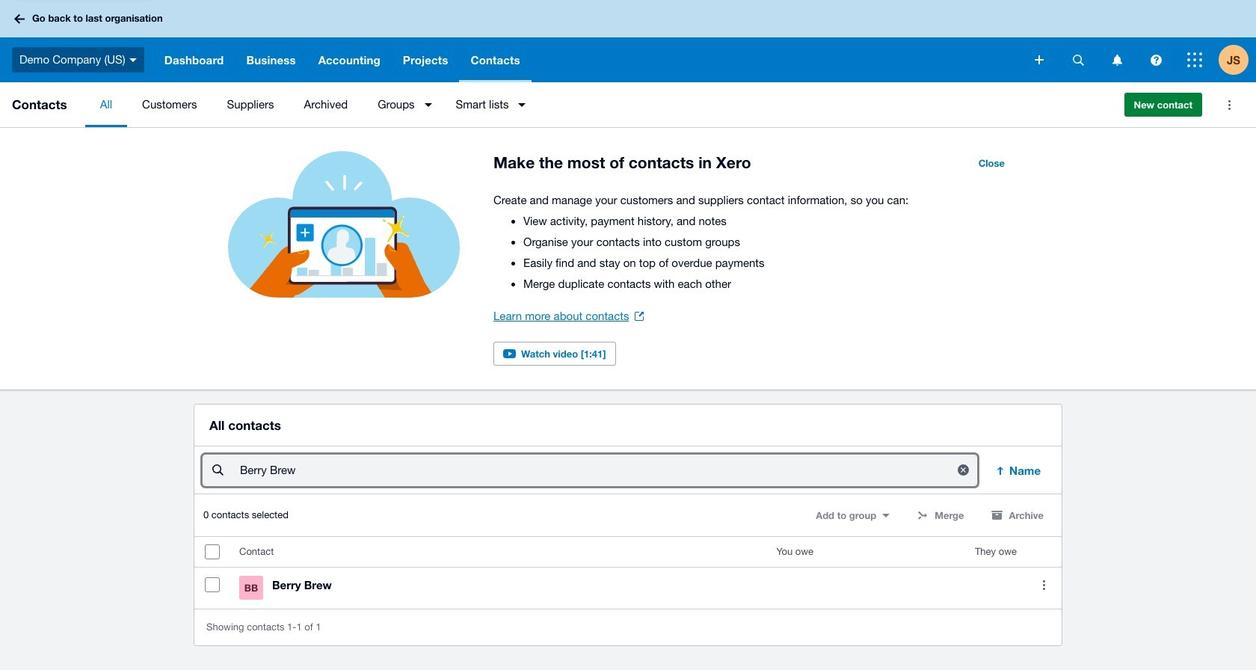Task type: vqa. For each thing, say whether or not it's contained in the screenshot.
number
no



Task type: locate. For each thing, give the bounding box(es) containing it.
svg image
[[14, 14, 25, 24], [1073, 54, 1084, 65], [1113, 54, 1122, 65], [1151, 54, 1162, 65], [1035, 55, 1044, 64], [129, 58, 137, 62]]

banner
[[0, 0, 1257, 82]]

svg image
[[1188, 52, 1203, 67]]

menu
[[85, 82, 1113, 127]]



Task type: describe. For each thing, give the bounding box(es) containing it.
contact list table element
[[194, 537, 1062, 609]]

Search for a contact field
[[239, 456, 943, 485]]

actions menu image
[[1215, 90, 1245, 120]]



